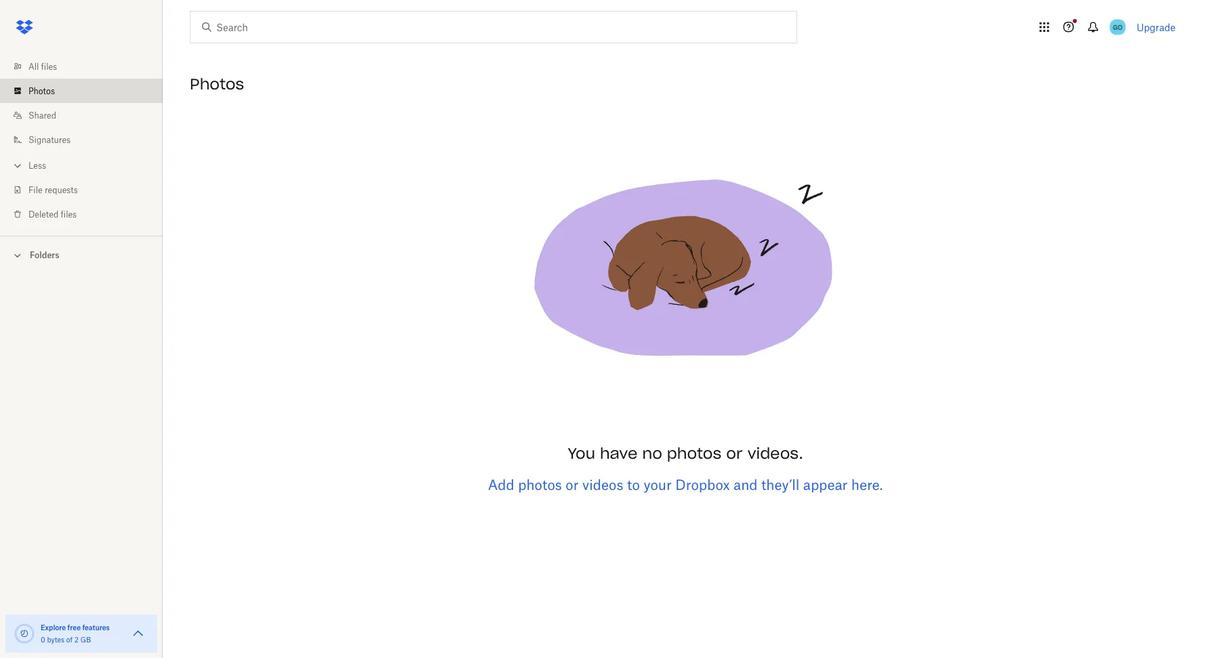 Task type: vqa. For each thing, say whether or not it's contained in the screenshot.
files
yes



Task type: locate. For each thing, give the bounding box(es) containing it.
photos list item
[[0, 79, 163, 103]]

deleted
[[28, 209, 59, 219]]

bytes
[[47, 636, 64, 644]]

0 vertical spatial photos
[[667, 444, 722, 463]]

you have no photos or videos.
[[568, 444, 803, 463]]

0 horizontal spatial files
[[41, 61, 57, 72]]

files
[[41, 61, 57, 72], [61, 209, 77, 219]]

files right all
[[41, 61, 57, 72]]

files right 'deleted'
[[61, 209, 77, 219]]

add
[[488, 477, 515, 493]]

sleeping dog on a purple cushion. image
[[516, 103, 855, 442]]

shared link
[[11, 103, 163, 127]]

photos inside list item
[[28, 86, 55, 96]]

have
[[600, 444, 638, 463]]

0
[[41, 636, 45, 644]]

0 horizontal spatial photos
[[518, 477, 562, 493]]

signatures link
[[11, 127, 163, 152]]

all files
[[28, 61, 57, 72]]

Search in folder "Dropbox" text field
[[216, 20, 769, 35]]

1 vertical spatial or
[[566, 477, 579, 493]]

or up and
[[726, 444, 743, 463]]

photos
[[667, 444, 722, 463], [518, 477, 562, 493]]

they'll
[[761, 477, 800, 493]]

shared
[[28, 110, 56, 120]]

deleted files link
[[11, 202, 163, 226]]

upgrade link
[[1137, 21, 1176, 33]]

or left videos
[[566, 477, 579, 493]]

list
[[0, 46, 163, 236]]

1 horizontal spatial files
[[61, 209, 77, 219]]

0 vertical spatial files
[[41, 61, 57, 72]]

files inside "link"
[[41, 61, 57, 72]]

1 horizontal spatial or
[[726, 444, 743, 463]]

photos
[[190, 75, 244, 94], [28, 86, 55, 96]]

dropbox
[[676, 477, 730, 493]]

requests
[[45, 185, 78, 195]]

0 horizontal spatial photos
[[28, 86, 55, 96]]

0 horizontal spatial or
[[566, 477, 579, 493]]

files for deleted files
[[61, 209, 77, 219]]

1 vertical spatial files
[[61, 209, 77, 219]]

files inside 'link'
[[61, 209, 77, 219]]

appear
[[803, 477, 848, 493]]

photos up dropbox
[[667, 444, 722, 463]]

photos right add
[[518, 477, 562, 493]]

1 vertical spatial photos
[[518, 477, 562, 493]]

deleted files
[[28, 209, 77, 219]]

less image
[[11, 159, 24, 173]]

add photos or videos to your dropbox and they'll appear here. link
[[488, 477, 883, 493]]

or
[[726, 444, 743, 463], [566, 477, 579, 493]]

to
[[627, 477, 640, 493]]



Task type: describe. For each thing, give the bounding box(es) containing it.
0 vertical spatial or
[[726, 444, 743, 463]]

dropbox image
[[11, 14, 38, 41]]

2
[[74, 636, 79, 644]]

you
[[568, 444, 595, 463]]

go
[[1113, 23, 1123, 31]]

here.
[[852, 477, 883, 493]]

all files link
[[11, 54, 163, 79]]

folders button
[[0, 245, 163, 265]]

folders
[[30, 250, 59, 260]]

explore
[[41, 623, 66, 632]]

videos.
[[748, 444, 803, 463]]

of
[[66, 636, 73, 644]]

gb
[[80, 636, 91, 644]]

signatures
[[28, 135, 71, 145]]

file
[[28, 185, 42, 195]]

files for all files
[[41, 61, 57, 72]]

photos link
[[11, 79, 163, 103]]

file requests
[[28, 185, 78, 195]]

list containing all files
[[0, 46, 163, 236]]

add photos or videos to your dropbox and they'll appear here.
[[488, 477, 883, 493]]

less
[[28, 160, 46, 171]]

go button
[[1107, 16, 1129, 38]]

explore free features 0 bytes of 2 gb
[[41, 623, 110, 644]]

1 horizontal spatial photos
[[667, 444, 722, 463]]

free
[[68, 623, 81, 632]]

1 horizontal spatial photos
[[190, 75, 244, 94]]

and
[[734, 477, 758, 493]]

videos
[[582, 477, 624, 493]]

features
[[82, 623, 110, 632]]

no
[[642, 444, 662, 463]]

your
[[644, 477, 672, 493]]

upgrade
[[1137, 21, 1176, 33]]

file requests link
[[11, 178, 163, 202]]

all
[[28, 61, 39, 72]]

quota usage element
[[14, 623, 35, 645]]



